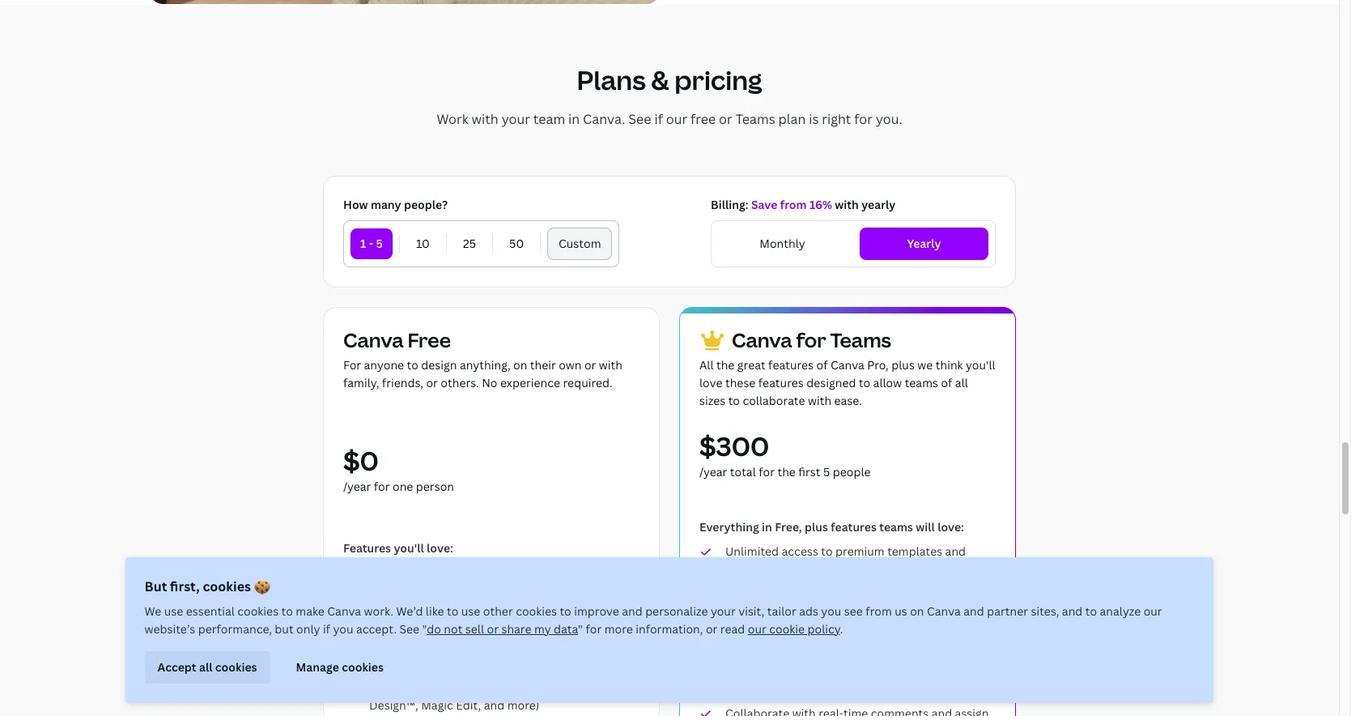 Task type: describe. For each thing, give the bounding box(es) containing it.
free
[[691, 110, 716, 128]]

1 horizontal spatial if
[[655, 110, 663, 128]]

right
[[822, 110, 852, 128]]

partner
[[988, 603, 1029, 619]]

accept
[[158, 659, 197, 675]]

teams
[[736, 110, 776, 128]]

" inside "we use essential cookies to make canva work. we'd like to use other cookies to improve and personalize your visit, tailor ads you see from us on canva and partner sites, and to analyze our website's performance, but only if you accept. see ""
[[423, 621, 428, 637]]

0 vertical spatial see
[[629, 110, 652, 128]]

0 vertical spatial for
[[855, 110, 873, 128]]

see
[[845, 603, 864, 619]]

canva.
[[583, 110, 626, 128]]

team
[[534, 110, 566, 128]]

manage cookies
[[297, 659, 384, 675]]

policy
[[808, 621, 841, 637]]

3 to from the left
[[561, 603, 572, 619]]

work
[[437, 110, 469, 128]]

see inside "we use essential cookies to make canva work. we'd like to use other cookies to improve and personalize your visit, tailor ads you see from us on canva and partner sites, and to analyze our website's performance, but only if you accept. see ""
[[400, 621, 420, 637]]

cookies down 🍪
[[238, 603, 279, 619]]

2 horizontal spatial or
[[719, 110, 733, 128]]

not
[[445, 621, 463, 637]]

sell
[[466, 621, 485, 637]]

manage
[[297, 659, 340, 675]]

1 use from the left
[[165, 603, 184, 619]]

sites,
[[1032, 603, 1060, 619]]

1 and from the left
[[623, 603, 643, 619]]

1 horizontal spatial or
[[707, 621, 718, 637]]

visit,
[[739, 603, 765, 619]]

information,
[[637, 621, 704, 637]]

make
[[296, 603, 325, 619]]

website's
[[145, 621, 196, 637]]

plans & pricing
[[577, 63, 763, 97]]

1 vertical spatial you
[[334, 621, 354, 637]]

cookie
[[770, 621, 806, 637]]

2 and from the left
[[965, 603, 985, 619]]

share
[[502, 621, 532, 637]]

all
[[200, 659, 213, 675]]

analyze
[[1101, 603, 1142, 619]]

0 horizontal spatial or
[[488, 621, 499, 637]]

if inside "we use essential cookies to make canva work. we'd like to use other cookies to improve and personalize your visit, tailor ads you see from us on canva and partner sites, and to analyze our website's performance, but only if you accept. see ""
[[324, 621, 331, 637]]

1 canva from the left
[[328, 603, 362, 619]]

do not sell or share my data link
[[428, 621, 579, 637]]

read
[[721, 621, 746, 637]]

tailor
[[768, 603, 797, 619]]

2 use from the left
[[462, 603, 481, 619]]

we'd
[[397, 603, 424, 619]]

improve
[[575, 603, 620, 619]]

our inside "we use essential cookies to make canva work. we'd like to use other cookies to improve and personalize your visit, tailor ads you see from us on canva and partner sites, and to analyze our website's performance, but only if you accept. see ""
[[1145, 603, 1163, 619]]

plan
[[779, 110, 806, 128]]

cookies up the my
[[517, 603, 558, 619]]

my
[[535, 621, 552, 637]]

2 canva from the left
[[928, 603, 962, 619]]

0 vertical spatial your
[[502, 110, 531, 128]]

0 vertical spatial our
[[666, 110, 688, 128]]

is
[[809, 110, 819, 128]]

1 to from the left
[[282, 603, 294, 619]]

like
[[426, 603, 445, 619]]

our cookie policy link
[[749, 621, 841, 637]]

2 " from the left
[[579, 621, 584, 637]]

from
[[867, 603, 893, 619]]

but first, cookies 🍪
[[145, 578, 271, 595]]

we use essential cookies to make canva work. we'd like to use other cookies to improve and personalize your visit, tailor ads you see from us on canva and partner sites, and to analyze our website's performance, but only if you accept. see "
[[145, 603, 1163, 637]]

cookies right "all"
[[216, 659, 258, 675]]



Task type: vqa. For each thing, say whether or not it's contained in the screenshot.
for to the left
yes



Task type: locate. For each thing, give the bounding box(es) containing it.
first,
[[171, 578, 200, 595]]

but
[[145, 578, 168, 595]]

pricing
[[675, 63, 763, 97]]

to
[[282, 603, 294, 619], [448, 603, 459, 619], [561, 603, 572, 619], [1087, 603, 1098, 619]]

cookies down accept.
[[342, 659, 384, 675]]

we
[[145, 603, 162, 619]]

in
[[569, 110, 580, 128]]

our down visit,
[[749, 621, 767, 637]]

1 vertical spatial see
[[400, 621, 420, 637]]

ads
[[800, 603, 819, 619]]

1 horizontal spatial and
[[965, 603, 985, 619]]

0 horizontal spatial for
[[586, 621, 602, 637]]

1 horizontal spatial your
[[712, 603, 737, 619]]

on
[[911, 603, 925, 619]]

you left accept.
[[334, 621, 354, 637]]

cookies up essential
[[203, 578, 251, 595]]

use up website's
[[165, 603, 184, 619]]

0 horizontal spatial our
[[666, 110, 688, 128]]

.
[[841, 621, 844, 637]]

1 horizontal spatial our
[[749, 621, 767, 637]]

our left free
[[666, 110, 688, 128]]

for
[[855, 110, 873, 128], [586, 621, 602, 637]]

0 horizontal spatial you
[[334, 621, 354, 637]]

0 horizontal spatial see
[[400, 621, 420, 637]]

🍪
[[255, 578, 271, 595]]

work.
[[365, 603, 394, 619]]

1 vertical spatial if
[[324, 621, 331, 637]]

and up the do not sell or share my data " for more information, or read our cookie policy .
[[623, 603, 643, 619]]

work with your team in canva. see if our free or teams plan is right for you.
[[437, 110, 903, 128]]

and left partner
[[965, 603, 985, 619]]

your
[[502, 110, 531, 128], [712, 603, 737, 619]]

or
[[719, 110, 733, 128], [488, 621, 499, 637], [707, 621, 718, 637]]

or right sell
[[488, 621, 499, 637]]

performance,
[[199, 621, 273, 637]]

0 vertical spatial you
[[822, 603, 842, 619]]

use up sell
[[462, 603, 481, 619]]

to right like
[[448, 603, 459, 619]]

1 vertical spatial for
[[586, 621, 602, 637]]

you
[[822, 603, 842, 619], [334, 621, 354, 637]]

1 horizontal spatial use
[[462, 603, 481, 619]]

or left "read"
[[707, 621, 718, 637]]

canva right on
[[928, 603, 962, 619]]

1 horizontal spatial "
[[579, 621, 584, 637]]

you.
[[876, 110, 903, 128]]

to up data
[[561, 603, 572, 619]]

use
[[165, 603, 184, 619], [462, 603, 481, 619]]

to up but
[[282, 603, 294, 619]]

our right analyze
[[1145, 603, 1163, 619]]

2 horizontal spatial our
[[1145, 603, 1163, 619]]

3 and from the left
[[1063, 603, 1084, 619]]

data
[[555, 621, 579, 637]]

0 horizontal spatial canva
[[328, 603, 362, 619]]

if
[[655, 110, 663, 128], [324, 621, 331, 637]]

4 to from the left
[[1087, 603, 1098, 619]]

do not sell or share my data " for more information, or read our cookie policy .
[[428, 621, 844, 637]]

your right with
[[502, 110, 531, 128]]

1 horizontal spatial you
[[822, 603, 842, 619]]

1 horizontal spatial see
[[629, 110, 652, 128]]

1 horizontal spatial canva
[[928, 603, 962, 619]]

see down we'd
[[400, 621, 420, 637]]

manage cookies button
[[284, 651, 397, 684]]

do
[[428, 621, 442, 637]]

if right only
[[324, 621, 331, 637]]

only
[[297, 621, 321, 637]]

&
[[652, 63, 670, 97]]

0 horizontal spatial your
[[502, 110, 531, 128]]

more
[[605, 621, 634, 637]]

other
[[484, 603, 514, 619]]

0 horizontal spatial "
[[423, 621, 428, 637]]

to left analyze
[[1087, 603, 1098, 619]]

"
[[423, 621, 428, 637], [579, 621, 584, 637]]

personalize
[[646, 603, 709, 619]]

and
[[623, 603, 643, 619], [965, 603, 985, 619], [1063, 603, 1084, 619]]

if down the & on the top left
[[655, 110, 663, 128]]

or right free
[[719, 110, 733, 128]]

cookies
[[203, 578, 251, 595], [238, 603, 279, 619], [517, 603, 558, 619], [216, 659, 258, 675], [342, 659, 384, 675]]

with
[[472, 110, 499, 128]]

but
[[275, 621, 294, 637]]

2 horizontal spatial and
[[1063, 603, 1084, 619]]

1 vertical spatial our
[[1145, 603, 1163, 619]]

canva
[[328, 603, 362, 619], [928, 603, 962, 619]]

1 horizontal spatial for
[[855, 110, 873, 128]]

for left you.
[[855, 110, 873, 128]]

accept all cookies button
[[145, 651, 271, 684]]

" down like
[[423, 621, 428, 637]]

0 horizontal spatial if
[[324, 621, 331, 637]]

you up policy at the bottom of the page
[[822, 603, 842, 619]]

and right sites,
[[1063, 603, 1084, 619]]

2 to from the left
[[448, 603, 459, 619]]

" down improve
[[579, 621, 584, 637]]

your up "read"
[[712, 603, 737, 619]]

us
[[896, 603, 908, 619]]

accept.
[[357, 621, 397, 637]]

see right "canva." on the left of the page
[[629, 110, 652, 128]]

plans
[[577, 63, 646, 97]]

2 vertical spatial our
[[749, 621, 767, 637]]

your inside "we use essential cookies to make canva work. we'd like to use other cookies to improve and personalize your visit, tailor ads you see from us on canva and partner sites, and to analyze our website's performance, but only if you accept. see ""
[[712, 603, 737, 619]]

1 vertical spatial your
[[712, 603, 737, 619]]

see
[[629, 110, 652, 128], [400, 621, 420, 637]]

accept all cookies
[[158, 659, 258, 675]]

0 horizontal spatial and
[[623, 603, 643, 619]]

essential
[[187, 603, 235, 619]]

canva right make
[[328, 603, 362, 619]]

1 " from the left
[[423, 621, 428, 637]]

0 horizontal spatial use
[[165, 603, 184, 619]]

for down improve
[[586, 621, 602, 637]]

0 vertical spatial if
[[655, 110, 663, 128]]

our
[[666, 110, 688, 128], [1145, 603, 1163, 619], [749, 621, 767, 637]]



